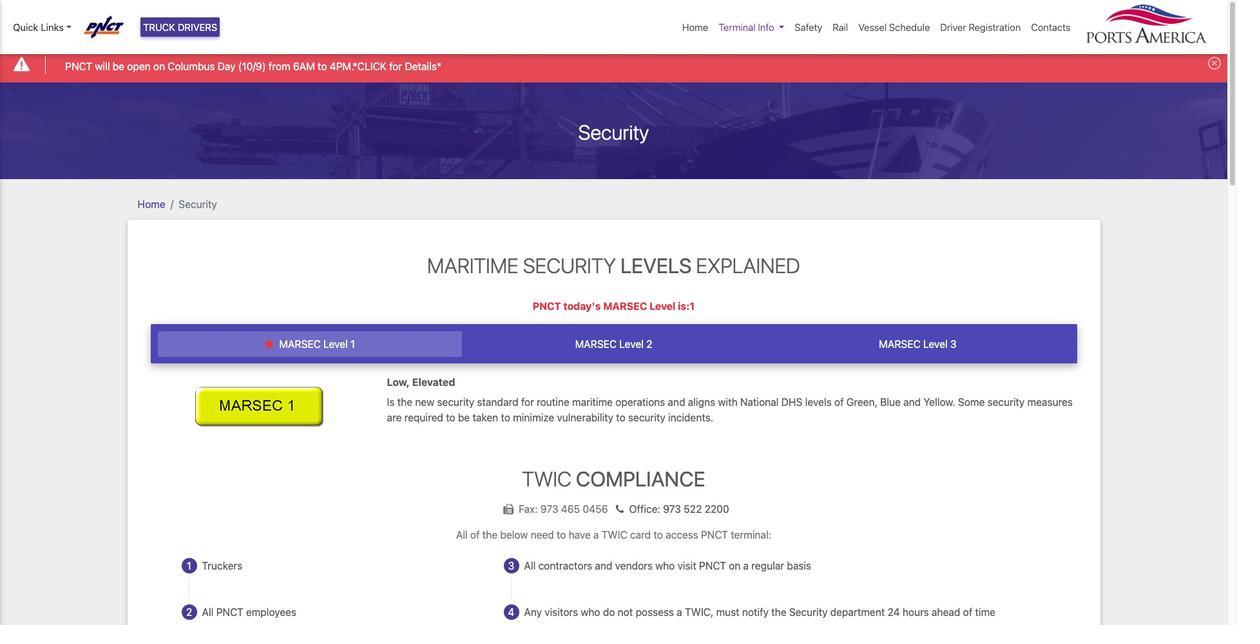 Task type: locate. For each thing, give the bounding box(es) containing it.
1 horizontal spatial 973
[[663, 503, 681, 515]]

973 right fax: on the bottom left of the page
[[540, 503, 558, 515]]

elevated
[[412, 377, 455, 388]]

on right open
[[153, 60, 165, 72]]

all pnct employees
[[202, 606, 296, 618]]

for left details*
[[389, 60, 402, 72]]

1 horizontal spatial for
[[521, 396, 534, 408]]

of left green,
[[834, 396, 844, 408]]

some
[[958, 396, 985, 408]]

24
[[888, 606, 900, 618]]

who left do at the bottom left of page
[[581, 606, 600, 618]]

2 vertical spatial all
[[202, 606, 214, 618]]

compliance
[[576, 466, 705, 491]]

2 left all pnct employees
[[186, 606, 192, 618]]

to left have
[[557, 529, 566, 541]]

for inside alert
[[389, 60, 402, 72]]

marsec for marsec level 3
[[879, 338, 921, 350]]

of left time
[[963, 606, 973, 618]]

twic up fax: 973 465 0456
[[522, 466, 572, 491]]

marsec level 2
[[575, 338, 652, 350]]

and
[[668, 396, 685, 408], [904, 396, 921, 408], [595, 560, 613, 572]]

0 horizontal spatial a
[[594, 529, 599, 541]]

all for all contractors and vendors who visit pnct on a regular basis
[[524, 560, 536, 572]]

1 vertical spatial on
[[729, 560, 741, 572]]

1 vertical spatial home link
[[138, 198, 165, 210]]

quick links link
[[13, 20, 71, 34]]

0 horizontal spatial 1
[[187, 560, 191, 572]]

terminal:
[[731, 529, 771, 541]]

with
[[718, 396, 738, 408]]

1 horizontal spatial home link
[[677, 15, 714, 40]]

and up "incidents."
[[668, 396, 685, 408]]

0 horizontal spatial for
[[389, 60, 402, 72]]

columbus
[[168, 60, 215, 72]]

2 horizontal spatial security
[[988, 396, 1025, 408]]

info
[[758, 21, 774, 33]]

be
[[113, 60, 124, 72], [458, 411, 470, 423]]

vessel
[[859, 21, 887, 33]]

from
[[269, 60, 290, 72]]

office: 973 522 2200 link
[[611, 503, 729, 515]]

0 horizontal spatial on
[[153, 60, 165, 72]]

973 left 522
[[663, 503, 681, 515]]

973 for office:
[[663, 503, 681, 515]]

to
[[318, 60, 327, 72], [446, 411, 455, 423], [501, 411, 510, 423], [616, 411, 626, 423], [557, 529, 566, 541], [654, 529, 663, 541]]

the
[[397, 396, 413, 408], [482, 529, 498, 541], [771, 606, 787, 618]]

1 horizontal spatial the
[[482, 529, 498, 541]]

driver registration
[[940, 21, 1021, 33]]

1 horizontal spatial security
[[628, 411, 666, 423]]

1 horizontal spatial who
[[655, 560, 675, 572]]

a left regular
[[743, 560, 749, 572]]

0 vertical spatial on
[[153, 60, 165, 72]]

all for all pnct employees
[[202, 606, 214, 618]]

0 horizontal spatial home
[[138, 198, 165, 210]]

0 horizontal spatial who
[[581, 606, 600, 618]]

all down the need
[[524, 560, 536, 572]]

level for marsec level 2
[[619, 338, 644, 350]]

1 vertical spatial twic
[[602, 529, 628, 541]]

maritime
[[427, 253, 519, 277]]

operations
[[616, 396, 665, 408]]

of left below
[[470, 529, 480, 541]]

1 vertical spatial for
[[521, 396, 534, 408]]

0 horizontal spatial all
[[202, 606, 214, 618]]

levels right dhs
[[805, 396, 832, 408]]

1 horizontal spatial a
[[677, 606, 682, 618]]

all down truckers
[[202, 606, 214, 618]]

1 vertical spatial who
[[581, 606, 600, 618]]

on
[[153, 60, 165, 72], [729, 560, 741, 572]]

1
[[350, 338, 355, 350], [187, 560, 191, 572]]

1 vertical spatial home
[[138, 198, 165, 210]]

3 up yellow. on the bottom right of the page
[[950, 338, 957, 350]]

0 vertical spatial the
[[397, 396, 413, 408]]

terminal info
[[719, 21, 774, 33]]

pnct left will
[[65, 60, 92, 72]]

1 horizontal spatial home
[[682, 21, 708, 33]]

time
[[975, 606, 996, 618]]

0 horizontal spatial be
[[113, 60, 124, 72]]

0 vertical spatial 3
[[950, 338, 957, 350]]

for up minimize
[[521, 396, 534, 408]]

1 horizontal spatial be
[[458, 411, 470, 423]]

2 vertical spatial a
[[677, 606, 682, 618]]

0 vertical spatial all
[[456, 529, 468, 541]]

all
[[456, 529, 468, 541], [524, 560, 536, 572], [202, 606, 214, 618]]

0 horizontal spatial the
[[397, 396, 413, 408]]

truck drivers
[[143, 21, 217, 33]]

1 vertical spatial all
[[524, 560, 536, 572]]

0 vertical spatial for
[[389, 60, 402, 72]]

twic
[[522, 466, 572, 491], [602, 529, 628, 541]]

terminal
[[719, 21, 756, 33]]

driver
[[940, 21, 966, 33]]

pnct left the employees
[[216, 606, 243, 618]]

vessel schedule link
[[853, 15, 935, 40]]

1 vertical spatial levels
[[805, 396, 832, 408]]

a right have
[[594, 529, 599, 541]]

all for all of the below need to have a twic card to access pnct terminal:
[[456, 529, 468, 541]]

2 inside tab list
[[646, 338, 652, 350]]

national
[[740, 396, 779, 408]]

the inside is the new security standard for routine maritime operations and aligns with national dhs levels of green, blue and yellow. some security measures are required to be taken to minimize vulnerability to security incidents.
[[397, 396, 413, 408]]

1 vertical spatial 3
[[508, 560, 514, 572]]

be right will
[[113, 60, 124, 72]]

marsec level 3 link
[[766, 331, 1070, 357]]

be inside alert
[[113, 60, 124, 72]]

1 973 from the left
[[540, 503, 558, 515]]

tab list
[[150, 324, 1077, 364]]

1 horizontal spatial of
[[834, 396, 844, 408]]

0 vertical spatial 1
[[350, 338, 355, 350]]

0 horizontal spatial 2
[[186, 606, 192, 618]]

levels up "is:1"
[[621, 253, 692, 277]]

2 973 from the left
[[663, 503, 681, 515]]

1 horizontal spatial 1
[[350, 338, 355, 350]]

522
[[684, 503, 702, 515]]

who left visit
[[655, 560, 675, 572]]

2 horizontal spatial of
[[963, 606, 973, 618]]

1 horizontal spatial and
[[668, 396, 685, 408]]

marsec
[[603, 300, 647, 312], [279, 338, 321, 350], [575, 338, 617, 350], [879, 338, 921, 350]]

twic left card
[[602, 529, 628, 541]]

0 horizontal spatial levels
[[621, 253, 692, 277]]

pnct will be open on columbus day (10/9) from 6am to 4pm.*click for details* alert
[[0, 47, 1228, 82]]

to down the standard
[[501, 411, 510, 423]]

close image
[[1208, 57, 1221, 70]]

1 horizontal spatial all
[[456, 529, 468, 541]]

1 horizontal spatial twic
[[602, 529, 628, 541]]

to right the '6am'
[[318, 60, 327, 72]]

contacts link
[[1026, 15, 1076, 40]]

0 vertical spatial home link
[[677, 15, 714, 40]]

security down operations
[[628, 411, 666, 423]]

all left below
[[456, 529, 468, 541]]

1 horizontal spatial levels
[[805, 396, 832, 408]]

be left taken
[[458, 411, 470, 423]]

2200
[[705, 503, 729, 515]]

2 down pnct today's marsec level is:1
[[646, 338, 652, 350]]

0 vertical spatial 2
[[646, 338, 652, 350]]

new
[[415, 396, 435, 408]]

2 horizontal spatial and
[[904, 396, 921, 408]]

of inside is the new security standard for routine maritime operations and aligns with national dhs levels of green, blue and yellow. some security measures are required to be taken to minimize vulnerability to security incidents.
[[834, 396, 844, 408]]

level
[[650, 300, 676, 312], [324, 338, 348, 350], [619, 338, 644, 350], [923, 338, 948, 350]]

2 vertical spatial of
[[963, 606, 973, 618]]

low, elevated
[[387, 377, 455, 388]]

on left regular
[[729, 560, 741, 572]]

truck
[[143, 21, 175, 33]]

notify
[[742, 606, 769, 618]]

twic compliance
[[522, 466, 705, 491]]

not
[[618, 606, 633, 618]]

marsec level 1 link
[[158, 331, 462, 357]]

for inside is the new security standard for routine maritime operations and aligns with national dhs levels of green, blue and yellow. some security measures are required to be taken to minimize vulnerability to security incidents.
[[521, 396, 534, 408]]

1 vertical spatial 1
[[187, 560, 191, 572]]

are
[[387, 411, 402, 423]]

security down elevated
[[437, 396, 474, 408]]

the right notify
[[771, 606, 787, 618]]

1 vertical spatial a
[[743, 560, 749, 572]]

1 horizontal spatial 2
[[646, 338, 652, 350]]

3
[[950, 338, 957, 350], [508, 560, 514, 572]]

0 horizontal spatial 3
[[508, 560, 514, 572]]

levels
[[621, 253, 692, 277], [805, 396, 832, 408]]

0 horizontal spatial twic
[[522, 466, 572, 491]]

security right some
[[988, 396, 1025, 408]]

4
[[508, 606, 515, 618]]

and right blue at the bottom right of the page
[[904, 396, 921, 408]]

basis
[[787, 560, 811, 572]]

0 vertical spatial be
[[113, 60, 124, 72]]

a left twic,
[[677, 606, 682, 618]]

1 vertical spatial be
[[458, 411, 470, 423]]

0456
[[583, 503, 608, 515]]

0 horizontal spatial 973
[[540, 503, 558, 515]]

1 horizontal spatial on
[[729, 560, 741, 572]]

vessel schedule
[[859, 21, 930, 33]]

any
[[524, 606, 542, 618]]

2 horizontal spatial the
[[771, 606, 787, 618]]

pnct
[[65, 60, 92, 72], [533, 300, 561, 312], [701, 529, 728, 541], [699, 560, 726, 572], [216, 606, 243, 618]]

must
[[716, 606, 740, 618]]

1 vertical spatial the
[[482, 529, 498, 541]]

1 horizontal spatial 3
[[950, 338, 957, 350]]

the left below
[[482, 529, 498, 541]]

home link
[[677, 15, 714, 40], [138, 198, 165, 210]]

0 horizontal spatial of
[[470, 529, 480, 541]]

0 vertical spatial who
[[655, 560, 675, 572]]

need
[[531, 529, 554, 541]]

marsec for marsec level 1
[[279, 338, 321, 350]]

3 down below
[[508, 560, 514, 572]]

the right 'is'
[[397, 396, 413, 408]]

on inside alert
[[153, 60, 165, 72]]

0 vertical spatial twic
[[522, 466, 572, 491]]

0 vertical spatial home
[[682, 21, 708, 33]]

yellow.
[[924, 396, 955, 408]]

card
[[630, 529, 651, 541]]

0 horizontal spatial and
[[595, 560, 613, 572]]

0 vertical spatial of
[[834, 396, 844, 408]]

pnct down 2200
[[701, 529, 728, 541]]

0 vertical spatial a
[[594, 529, 599, 541]]

2 horizontal spatial all
[[524, 560, 536, 572]]

who
[[655, 560, 675, 572], [581, 606, 600, 618]]

home
[[682, 21, 708, 33], [138, 198, 165, 210]]

level for marsec level 1
[[324, 338, 348, 350]]

ahead
[[932, 606, 960, 618]]

pnct right visit
[[699, 560, 726, 572]]

levels inside is the new security standard for routine maritime operations and aligns with national dhs levels of green, blue and yellow. some security measures are required to be taken to minimize vulnerability to security incidents.
[[805, 396, 832, 408]]

and left vendors
[[595, 560, 613, 572]]



Task type: describe. For each thing, give the bounding box(es) containing it.
explained
[[696, 253, 800, 277]]

marsec level 1
[[277, 338, 355, 350]]

today's
[[563, 300, 601, 312]]

minimize
[[513, 411, 554, 423]]

is the new security standard for routine maritime operations and aligns with national dhs levels of green, blue and yellow. some security measures are required to be taken to minimize vulnerability to security incidents.
[[387, 396, 1073, 423]]

blue
[[880, 396, 901, 408]]

level for marsec level 3
[[923, 338, 948, 350]]

marsec level 3
[[879, 338, 957, 350]]

safety
[[795, 21, 822, 33]]

standard
[[477, 396, 519, 408]]

marsec for marsec level 2
[[575, 338, 617, 350]]

taken
[[473, 411, 498, 423]]

will
[[95, 60, 110, 72]]

is
[[387, 396, 395, 408]]

routine
[[537, 396, 569, 408]]

green,
[[847, 396, 878, 408]]

hours
[[903, 606, 929, 618]]

office: 973 522 2200
[[629, 503, 729, 515]]

do
[[603, 606, 615, 618]]

1 vertical spatial 2
[[186, 606, 192, 618]]

all contractors and vendors who visit pnct on a regular basis
[[524, 560, 811, 572]]

fax: 973 465 0456
[[519, 503, 611, 515]]

phone image
[[611, 504, 629, 514]]

contacts
[[1031, 21, 1071, 33]]

access
[[666, 529, 698, 541]]

4pm.*click
[[330, 60, 387, 72]]

driver registration link
[[935, 15, 1026, 40]]

aligns
[[688, 396, 715, 408]]

3 inside marsec level 3 link
[[950, 338, 957, 350]]

links
[[41, 21, 64, 33]]

to down operations
[[616, 411, 626, 423]]

marsec level 2 link
[[462, 331, 766, 357]]

pnct left today's
[[533, 300, 561, 312]]

pnct today's marsec level is:1
[[533, 300, 695, 312]]

twic,
[[685, 606, 714, 618]]

truckers
[[202, 560, 242, 572]]

visitors
[[545, 606, 578, 618]]

rail link
[[828, 15, 853, 40]]

2 vertical spatial the
[[771, 606, 787, 618]]

all of the below need to have a twic card to access pnct terminal:
[[456, 529, 771, 541]]

dhs
[[781, 396, 803, 408]]

day
[[218, 60, 236, 72]]

terminal info link
[[714, 15, 790, 40]]

0 vertical spatial levels
[[621, 253, 692, 277]]

to right card
[[654, 529, 663, 541]]

visit
[[678, 560, 696, 572]]

department
[[830, 606, 885, 618]]

465
[[561, 503, 580, 515]]

have
[[569, 529, 591, 541]]

maritime security levels explained
[[427, 253, 800, 277]]

measures
[[1028, 396, 1073, 408]]

below
[[500, 529, 528, 541]]

registration
[[969, 21, 1021, 33]]

office:
[[629, 503, 660, 515]]

required
[[404, 411, 443, 423]]

(10/9)
[[238, 60, 266, 72]]

quick links
[[13, 21, 64, 33]]

drivers
[[178, 21, 217, 33]]

quick
[[13, 21, 38, 33]]

973 for fax:
[[540, 503, 558, 515]]

schedule
[[889, 21, 930, 33]]

to right required
[[446, 411, 455, 423]]

low,
[[387, 377, 410, 388]]

2 horizontal spatial a
[[743, 560, 749, 572]]

pnct inside pnct will be open on columbus day (10/9) from 6am to 4pm.*click for details* link
[[65, 60, 92, 72]]

any visitors who do not possess a twic, must notify the security department 24 hours ahead of time
[[524, 606, 996, 618]]

1 vertical spatial of
[[470, 529, 480, 541]]

vulnerability
[[557, 411, 614, 423]]

maritime
[[572, 396, 613, 408]]

safety link
[[790, 15, 828, 40]]

vendors
[[615, 560, 653, 572]]

incidents.
[[668, 411, 713, 423]]

details*
[[405, 60, 442, 72]]

employees
[[246, 606, 296, 618]]

possess
[[636, 606, 674, 618]]

be inside is the new security standard for routine maritime operations and aligns with national dhs levels of green, blue and yellow. some security measures are required to be taken to minimize vulnerability to security incidents.
[[458, 411, 470, 423]]

pnct will be open on columbus day (10/9) from 6am to 4pm.*click for details*
[[65, 60, 442, 72]]

regular
[[752, 560, 784, 572]]

0 horizontal spatial security
[[437, 396, 474, 408]]

tab list containing marsec level 1
[[150, 324, 1077, 364]]

contractors
[[538, 560, 592, 572]]

0 horizontal spatial home link
[[138, 198, 165, 210]]

is:1
[[678, 300, 695, 312]]

pnct will be open on columbus day (10/9) from 6am to 4pm.*click for details* link
[[65, 58, 442, 74]]

6am
[[293, 60, 315, 72]]

to inside alert
[[318, 60, 327, 72]]



Task type: vqa. For each thing, say whether or not it's contained in the screenshot.
Some
yes



